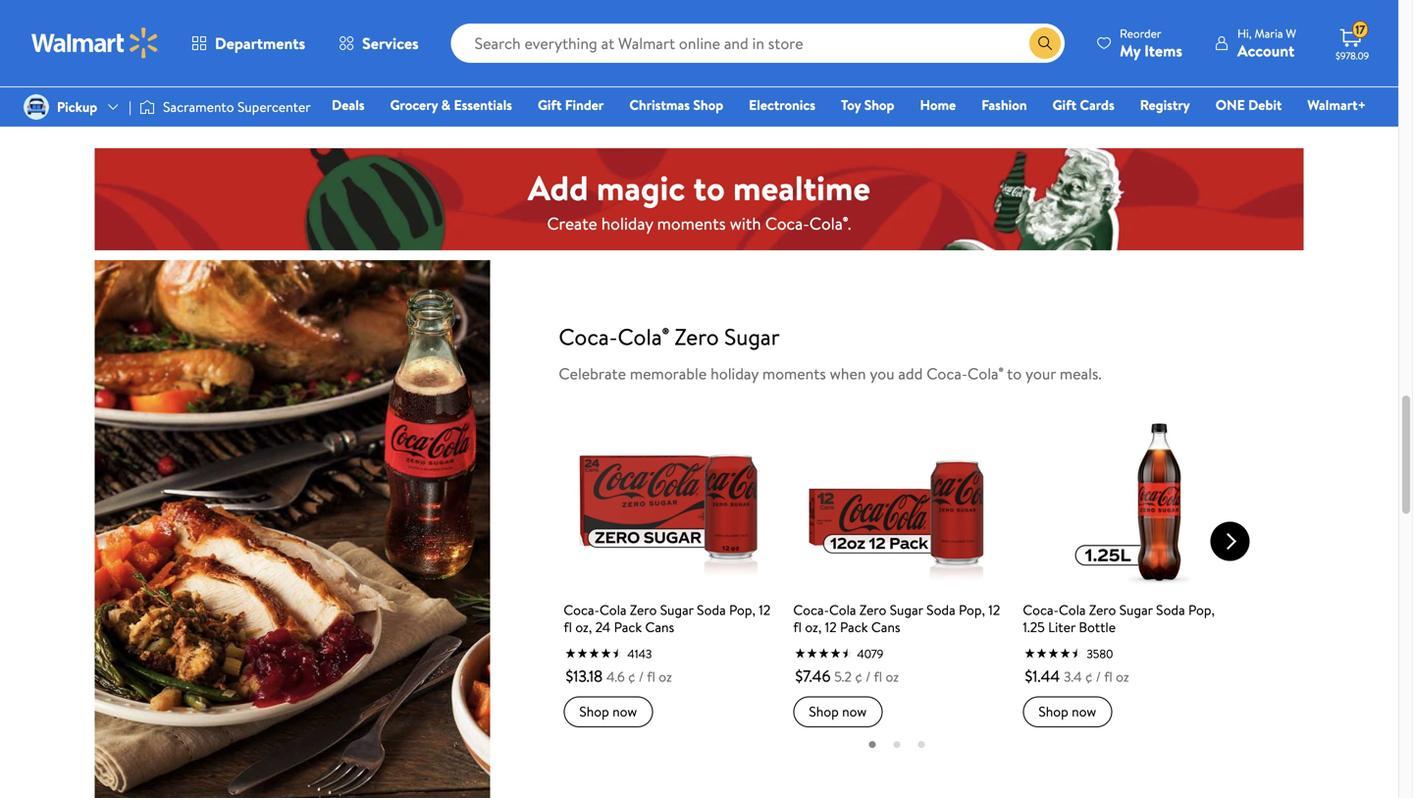 Task type: vqa. For each thing, say whether or not it's contained in the screenshot.
Deals link
yes



Task type: describe. For each thing, give the bounding box(es) containing it.
Search search field
[[451, 24, 1065, 63]]

reorder
[[1120, 25, 1162, 42]]

finder
[[565, 95, 604, 114]]

services
[[362, 32, 419, 54]]

one debit
[[1216, 95, 1282, 114]]

services button
[[322, 20, 435, 67]]

debit
[[1249, 95, 1282, 114]]

fashion
[[982, 95, 1027, 114]]

deals link
[[323, 94, 373, 115]]

&
[[441, 95, 451, 114]]

christmas shop
[[630, 95, 724, 114]]

reorder my items
[[1120, 25, 1183, 61]]

essentials
[[454, 95, 512, 114]]

search icon image
[[1038, 35, 1053, 51]]

home link
[[911, 94, 965, 115]]

grocery & essentials
[[390, 95, 512, 114]]

grocery & essentials link
[[381, 94, 521, 115]]

registry link
[[1132, 94, 1199, 115]]

one debit link
[[1207, 94, 1291, 115]]

departments button
[[175, 20, 322, 67]]

toy
[[841, 95, 861, 114]]

17
[[1356, 21, 1366, 38]]

account
[[1238, 40, 1295, 61]]

home
[[920, 95, 956, 114]]

one
[[1216, 95, 1245, 114]]

shop for toy shop
[[865, 95, 895, 114]]

shop for christmas shop
[[693, 95, 724, 114]]



Task type: locate. For each thing, give the bounding box(es) containing it.
toy shop
[[841, 95, 895, 114]]

 image
[[24, 94, 49, 120]]

 image
[[139, 97, 155, 117]]

0 horizontal spatial gift
[[538, 95, 562, 114]]

gift finder link
[[529, 94, 613, 115]]

0 horizontal spatial shop
[[693, 95, 724, 114]]

departments
[[215, 32, 305, 54]]

maria
[[1255, 25, 1283, 42]]

hi, maria w account
[[1238, 25, 1297, 61]]

gift left the finder
[[538, 95, 562, 114]]

1 horizontal spatial gift
[[1053, 95, 1077, 114]]

christmas
[[630, 95, 690, 114]]

walmart+
[[1308, 95, 1366, 114]]

walmart image
[[31, 27, 159, 59]]

sacramento
[[163, 97, 234, 116]]

walmart+ link
[[1299, 94, 1375, 115]]

2 shop from the left
[[865, 95, 895, 114]]

christmas shop link
[[621, 94, 732, 115]]

items
[[1145, 40, 1183, 61]]

electronics
[[749, 95, 816, 114]]

1 shop from the left
[[693, 95, 724, 114]]

pickup
[[57, 97, 97, 116]]

1 gift from the left
[[538, 95, 562, 114]]

gift cards
[[1053, 95, 1115, 114]]

gift for gift cards
[[1053, 95, 1077, 114]]

registry
[[1140, 95, 1190, 114]]

2 gift from the left
[[1053, 95, 1077, 114]]

deals
[[332, 95, 365, 114]]

gift for gift finder
[[538, 95, 562, 114]]

shop right "christmas"
[[693, 95, 724, 114]]

shop
[[693, 95, 724, 114], [865, 95, 895, 114]]

$978.09
[[1336, 49, 1370, 62]]

cards
[[1080, 95, 1115, 114]]

gift
[[538, 95, 562, 114], [1053, 95, 1077, 114]]

fashion link
[[973, 94, 1036, 115]]

shop inside the toy shop link
[[865, 95, 895, 114]]

hi,
[[1238, 25, 1252, 42]]

1 horizontal spatial shop
[[865, 95, 895, 114]]

gift cards link
[[1044, 94, 1124, 115]]

electronics link
[[740, 94, 825, 115]]

gift finder
[[538, 95, 604, 114]]

|
[[129, 97, 132, 116]]

sacramento supercenter
[[163, 97, 311, 116]]

Walmart Site-Wide search field
[[451, 24, 1065, 63]]

w
[[1286, 25, 1297, 42]]

my
[[1120, 40, 1141, 61]]

grocery
[[390, 95, 438, 114]]

supercenter
[[237, 97, 311, 116]]

toy shop link
[[832, 94, 904, 115]]

shop right toy
[[865, 95, 895, 114]]

gift left cards
[[1053, 95, 1077, 114]]

shop inside christmas shop link
[[693, 95, 724, 114]]



